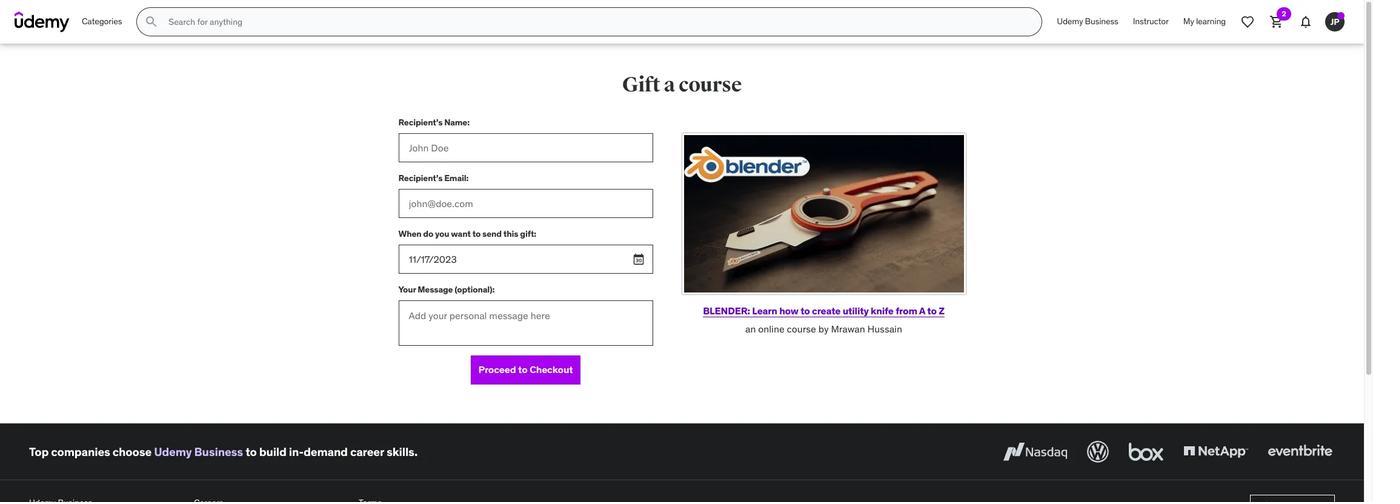 Task type: locate. For each thing, give the bounding box(es) containing it.
udemy
[[1057, 16, 1083, 27], [154, 445, 192, 459]]

0 vertical spatial recipient's
[[399, 117, 443, 128]]

recipient's left name:
[[399, 117, 443, 128]]

to right proceed
[[518, 364, 528, 376]]

name:
[[444, 117, 470, 128]]

0 horizontal spatial course
[[679, 72, 742, 98]]

to left build
[[246, 445, 257, 459]]

a
[[664, 72, 675, 98]]

message
[[418, 284, 453, 295]]

want
[[451, 228, 471, 239]]

in-
[[289, 445, 304, 459]]

when do you want to send this gift:
[[399, 228, 537, 239]]

1 vertical spatial udemy business link
[[154, 445, 243, 459]]

business left instructor
[[1085, 16, 1119, 27]]

instructor link
[[1126, 7, 1176, 36]]

business
[[1085, 16, 1119, 27], [194, 445, 243, 459]]

gift:
[[520, 228, 537, 239]]

recipient's email:
[[399, 173, 469, 183]]

do
[[423, 228, 434, 239]]

1 horizontal spatial udemy
[[1057, 16, 1083, 27]]

course right a
[[679, 72, 742, 98]]

2 link
[[1263, 7, 1292, 36]]

recipient's for recipient's name:
[[399, 117, 443, 128]]

(optional):
[[455, 284, 495, 295]]

a
[[919, 305, 926, 317]]

0 vertical spatial course
[[679, 72, 742, 98]]

utility
[[843, 305, 869, 317]]

business left build
[[194, 445, 243, 459]]

proceed
[[479, 364, 516, 376]]

recipient's
[[399, 117, 443, 128], [399, 173, 443, 183]]

jp
[[1331, 16, 1340, 27]]

0 horizontal spatial udemy business link
[[154, 445, 243, 459]]

categories button
[[75, 7, 129, 36]]

recipient's left the email: at the top left
[[399, 173, 443, 183]]

1 vertical spatial course
[[787, 323, 816, 335]]

blender:
[[703, 305, 750, 317]]

0 vertical spatial udemy
[[1057, 16, 1083, 27]]

0 vertical spatial business
[[1085, 16, 1119, 27]]

create
[[812, 305, 841, 317]]

shopping cart with 2 items image
[[1270, 15, 1284, 29]]

career
[[350, 445, 384, 459]]

build
[[259, 445, 287, 459]]

recipient's name:
[[399, 117, 470, 128]]

blender: learn how to create utility knife from a to z
[[703, 305, 945, 317]]

my
[[1184, 16, 1195, 27]]

1 horizontal spatial udemy business link
[[1050, 7, 1126, 36]]

email:
[[444, 173, 469, 183]]

1 vertical spatial business
[[194, 445, 243, 459]]

hussain
[[868, 323, 903, 335]]

blender: learn how to create utility knife from a to z link
[[703, 305, 945, 317]]

z
[[939, 305, 945, 317]]

netapp image
[[1181, 439, 1251, 466]]

submit search image
[[144, 15, 159, 29]]

1 vertical spatial udemy
[[154, 445, 192, 459]]

companies
[[51, 445, 110, 459]]

proceed to checkout button
[[471, 356, 580, 385]]

jp link
[[1321, 7, 1350, 36]]

0 horizontal spatial udemy
[[154, 445, 192, 459]]

my learning
[[1184, 16, 1226, 27]]

udemy image
[[15, 12, 70, 32]]

0 horizontal spatial business
[[194, 445, 243, 459]]

you have alerts image
[[1338, 12, 1345, 19]]

knife
[[871, 305, 894, 317]]

udemy business link
[[1050, 7, 1126, 36], [154, 445, 243, 459]]

gift a course
[[622, 72, 742, 98]]

by
[[819, 323, 829, 335]]

nasdaq image
[[1001, 439, 1070, 466]]

1 horizontal spatial business
[[1085, 16, 1119, 27]]

course left by
[[787, 323, 816, 335]]

course
[[679, 72, 742, 98], [787, 323, 816, 335]]

top companies choose udemy business to build in-demand career skills.
[[29, 445, 418, 459]]

to
[[473, 228, 481, 239], [801, 305, 810, 317], [928, 305, 937, 317], [518, 364, 528, 376], [246, 445, 257, 459]]

0 vertical spatial udemy business link
[[1050, 7, 1126, 36]]

top
[[29, 445, 49, 459]]

2 recipient's from the top
[[399, 173, 443, 183]]

your message (optional):
[[399, 284, 495, 295]]

1 recipient's from the top
[[399, 117, 443, 128]]

to right how
[[801, 305, 810, 317]]

notifications image
[[1299, 15, 1314, 29]]

checkout
[[530, 364, 573, 376]]

1 vertical spatial recipient's
[[399, 173, 443, 183]]

1 horizontal spatial course
[[787, 323, 816, 335]]



Task type: describe. For each thing, give the bounding box(es) containing it.
from
[[896, 305, 918, 317]]

send
[[483, 228, 502, 239]]

this
[[504, 228, 519, 239]]

box image
[[1126, 439, 1167, 466]]

eventbrite image
[[1266, 439, 1335, 466]]

2
[[1282, 9, 1287, 18]]

learn
[[752, 305, 778, 317]]

how
[[780, 305, 799, 317]]

mrawan
[[831, 323, 865, 335]]

an
[[746, 323, 756, 335]]

an online course by mrawan hussain
[[746, 323, 903, 335]]

instructor
[[1133, 16, 1169, 27]]

udemy business
[[1057, 16, 1119, 27]]

skills.
[[387, 445, 418, 459]]

my learning link
[[1176, 7, 1234, 36]]

to left "z"
[[928, 305, 937, 317]]

Recipient's Email: email field
[[399, 189, 653, 218]]

Search for anything text field
[[166, 12, 1028, 32]]

online
[[759, 323, 785, 335]]

small image
[[1261, 501, 1273, 503]]

you
[[435, 228, 449, 239]]

when
[[399, 228, 422, 239]]

learning
[[1197, 16, 1226, 27]]

business inside udemy business link
[[1085, 16, 1119, 27]]

choose
[[113, 445, 152, 459]]

course for online
[[787, 323, 816, 335]]

volkswagen image
[[1085, 439, 1112, 466]]

to left send at the left of the page
[[473, 228, 481, 239]]

When do you want to send this gift: text field
[[399, 245, 653, 274]]

Recipient's Name: text field
[[399, 133, 653, 162]]

recipient's for recipient's email:
[[399, 173, 443, 183]]

categories
[[82, 16, 122, 27]]

Your Message (optional): text field
[[399, 301, 653, 346]]

wishlist image
[[1241, 15, 1255, 29]]

your
[[399, 284, 416, 295]]

to inside "button"
[[518, 364, 528, 376]]

demand
[[304, 445, 348, 459]]

course for a
[[679, 72, 742, 98]]

gift
[[622, 72, 661, 98]]

proceed to checkout
[[479, 364, 573, 376]]



Task type: vqa. For each thing, say whether or not it's contained in the screenshot.
bottommost the Udemy Business link
yes



